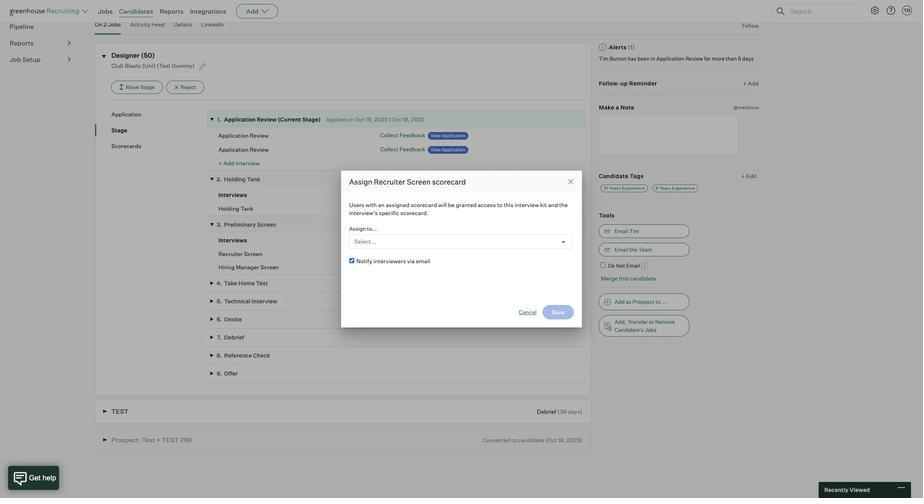 Task type: describe. For each thing, give the bounding box(es) containing it.
add as prospect to ... button
[[599, 293, 690, 310]]

stage link
[[111, 126, 206, 134]]

linkedin link
[[201, 21, 224, 33]]

schedule interview
[[380, 264, 430, 271]]

1 vertical spatial tank
[[241, 205, 253, 212]]

2 application review from the top
[[218, 146, 269, 153]]

td
[[904, 8, 910, 13]]

do
[[608, 262, 615, 269]]

(uni)
[[142, 62, 156, 69]]

email the team
[[615, 246, 652, 253]]

screen for manager
[[260, 264, 279, 271]]

Search text field
[[789, 5, 854, 17]]

1 vertical spatial test
[[162, 436, 179, 444]]

linkedin
[[201, 21, 224, 28]]

1 vertical spatial holding
[[218, 205, 239, 212]]

interview right interviewers
[[406, 264, 430, 271]]

10
[[604, 185, 608, 191]]

email
[[416, 258, 430, 264]]

recruiter inside dialog
[[374, 177, 405, 186]]

job
[[10, 55, 21, 63]]

feed
[[152, 21, 165, 28]]

add for add a headline
[[95, 4, 106, 11]]

schedule for schedule interview
[[380, 264, 405, 271]]

follow-up reminder
[[599, 80, 657, 87]]

reject
[[181, 84, 196, 90]]

prospect:
[[111, 436, 140, 444]]

as
[[626, 299, 632, 305]]

candidate
[[599, 172, 629, 179]]

assign recruiter screen scorecard dialog
[[341, 171, 582, 328]]

7.
[[217, 334, 222, 341]]

for
[[704, 55, 711, 62]]

assign for assign to...
[[349, 225, 366, 232]]

edit
[[746, 172, 757, 179]]

assign recruiter screen scorecard
[[349, 177, 466, 186]]

1 horizontal spatial candidates link
[[119, 7, 153, 15]]

1 vertical spatial recruiter
[[218, 250, 243, 257]]

2 interviews from the top
[[218, 237, 247, 244]]

preliminary
[[224, 221, 256, 228]]

on
[[95, 21, 102, 28]]

10 years experience
[[604, 185, 645, 191]]

interview's
[[349, 210, 378, 216]]

experience for 8 years experience
[[672, 185, 695, 191]]

assigned
[[386, 202, 410, 208]]

more
[[712, 55, 725, 62]]

2 vertical spatial email
[[626, 262, 640, 269]]

the inside users with an assigned scorecard will be granted access to this interview kit and the interview's specific scorecard.
[[559, 202, 568, 208]]

email tim
[[615, 228, 639, 234]]

activity feed link
[[130, 21, 165, 33]]

remove
[[655, 319, 675, 325]]

with
[[366, 202, 377, 208]]

schedule for schedule interview | send self-schedule request
[[380, 205, 405, 212]]

1 feedback from the top
[[400, 132, 425, 139]]

details link
[[174, 21, 192, 33]]

scorecards link
[[111, 142, 206, 150]]

screen up hiring manager screen
[[244, 250, 263, 257]]

job setup link
[[10, 55, 71, 64]]

8.
[[217, 352, 222, 359]]

view application for the view application link corresponding to second collect feedback link from the top
[[431, 147, 465, 153]]

headline
[[111, 4, 134, 11]]

(50)
[[141, 51, 155, 59]]

jobs link
[[98, 7, 113, 15]]

details
[[174, 21, 192, 28]]

interview left send
[[406, 205, 430, 212]]

(1)
[[628, 44, 635, 50]]

integrations
[[190, 7, 226, 15]]

8. reference check
[[217, 352, 270, 359]]

schedule
[[461, 205, 485, 212]]

(19)
[[180, 436, 192, 444]]

1. application review (current stage)
[[217, 116, 321, 123]]

0 vertical spatial tim
[[599, 55, 609, 62]]

kit
[[540, 202, 547, 208]]

2. holding tank
[[217, 176, 260, 183]]

greenhouse recruiting image
[[10, 6, 82, 16]]

jobs inside on 2 jobs link
[[108, 21, 121, 28]]

add for add as prospect to ...
[[615, 299, 625, 305]]

notify
[[356, 258, 372, 264]]

2 view from the top
[[431, 147, 441, 153]]

configure image
[[870, 6, 880, 15]]

and
[[548, 202, 558, 208]]

1 horizontal spatial candidates
[[119, 7, 153, 15]]

2 vertical spatial to
[[512, 437, 517, 444]]

will
[[438, 202, 447, 208]]

screen for preliminary
[[257, 221, 276, 228]]

Notify interviewers via email checkbox
[[349, 258, 354, 263]]

+ for + edit
[[742, 172, 745, 179]]

days)
[[568, 408, 583, 415]]

to inside button
[[656, 299, 661, 305]]

team
[[639, 246, 652, 253]]

email for email the team
[[615, 246, 628, 253]]

offer
[[224, 370, 238, 377]]

send self-schedule request link
[[435, 205, 506, 212]]

alerts (1)
[[609, 44, 635, 50]]

1 application review from the top
[[218, 132, 269, 139]]

interview
[[515, 202, 539, 208]]

+ for + add
[[743, 80, 747, 87]]

6. onsite
[[217, 316, 242, 323]]

interview down the home
[[252, 298, 277, 305]]

review up the + add interview link
[[250, 146, 269, 153]]

years for 8
[[659, 185, 671, 191]]

stage inside button
[[140, 84, 155, 90]]

add for add
[[246, 7, 259, 15]]

reports link for job setup link
[[10, 38, 71, 48]]

scorecards
[[111, 143, 141, 149]]

granted
[[456, 202, 477, 208]]

application link
[[111, 110, 206, 118]]

interviewers
[[374, 258, 406, 264]]

holding tank
[[218, 205, 253, 212]]

1 2023 from the left
[[374, 116, 388, 123]]

+ edit
[[742, 172, 757, 179]]

activity feed
[[130, 21, 165, 28]]

(39
[[558, 408, 567, 415]]

2 2023 from the left
[[411, 116, 425, 123]]

tags
[[630, 172, 644, 179]]

2 horizontal spatial 18,
[[558, 437, 566, 444]]

on 2 jobs
[[95, 21, 121, 28]]

1 horizontal spatial |
[[432, 205, 433, 212]]

jobs inside the add, transfer or remove candidate's jobs
[[645, 327, 657, 333]]

prospect: test + test (19)
[[111, 436, 192, 444]]

alerts
[[609, 44, 627, 50]]

tim inside button
[[630, 228, 639, 234]]

experience for 10 years experience
[[622, 185, 645, 191]]

make
[[599, 104, 615, 111]]

add,
[[615, 319, 626, 325]]

2 collect from the top
[[380, 146, 399, 153]]

reminder
[[629, 80, 657, 87]]

blasts
[[125, 62, 141, 69]]

review left for
[[686, 55, 703, 62]]

a for add
[[107, 4, 110, 11]]

view application for the view application link related to 1st collect feedback link from the top of the page
[[431, 133, 465, 139]]

1 horizontal spatial 18,
[[403, 116, 410, 123]]

0 vertical spatial debrief
[[224, 334, 244, 341]]

recently viewed
[[824, 487, 870, 493]]

prospect
[[633, 299, 655, 305]]

users
[[349, 202, 364, 208]]

(test
[[157, 62, 170, 69]]

years for 10
[[609, 185, 621, 191]]

email the team button
[[599, 243, 690, 256]]

0 vertical spatial scorecard
[[432, 177, 466, 186]]

1 vertical spatial debrief
[[537, 408, 556, 415]]

2 collect feedback link from the top
[[380, 146, 425, 153]]

8 years experience link
[[653, 185, 698, 192]]

3. preliminary screen
[[217, 221, 276, 228]]

review left (current
[[257, 116, 277, 123]]

integrations link
[[190, 7, 226, 15]]

to...
[[367, 225, 377, 232]]



Task type: vqa. For each thing, say whether or not it's contained in the screenshot.


Task type: locate. For each thing, give the bounding box(es) containing it.
check
[[253, 352, 270, 359]]

0 vertical spatial view application link
[[428, 132, 468, 140]]

2 horizontal spatial to
[[656, 299, 661, 305]]

0 vertical spatial reports link
[[160, 7, 184, 15]]

0 horizontal spatial recruiter
[[218, 250, 243, 257]]

assign
[[349, 177, 372, 186], [349, 225, 366, 232]]

assign up users
[[349, 177, 372, 186]]

candidate for to
[[518, 437, 544, 444]]

reports link for integrations link
[[160, 7, 184, 15]]

1 horizontal spatial reports link
[[160, 7, 184, 15]]

email up email the team
[[615, 228, 628, 234]]

stage right move
[[140, 84, 155, 90]]

0 vertical spatial |
[[389, 116, 391, 123]]

a
[[107, 4, 110, 11], [616, 104, 619, 111]]

0 vertical spatial the
[[559, 202, 568, 208]]

0 vertical spatial collect
[[380, 132, 399, 139]]

0 vertical spatial candidate
[[630, 275, 656, 282]]

schedule interview link
[[380, 205, 430, 212], [380, 264, 430, 271]]

1 vertical spatial jobs
[[108, 21, 121, 28]]

1 collect from the top
[[380, 132, 399, 139]]

view application link for 1st collect feedback link from the top of the page
[[428, 132, 468, 140]]

+ left (19)
[[156, 436, 161, 444]]

follow link
[[742, 22, 759, 30]]

candidates link up "pipeline" link
[[10, 5, 71, 15]]

tank up '3. preliminary screen'
[[241, 205, 253, 212]]

1 horizontal spatial 2023
[[411, 116, 425, 123]]

0 horizontal spatial reports link
[[10, 38, 71, 48]]

interviews up "holding tank"
[[218, 192, 247, 198]]

merge
[[601, 275, 618, 282]]

candidate left (oct
[[518, 437, 544, 444]]

2 feedback from the top
[[400, 146, 425, 153]]

4.
[[216, 280, 222, 287]]

holding
[[224, 176, 246, 183], [218, 205, 239, 212]]

a left note
[[616, 104, 619, 111]]

collect feedback link
[[380, 132, 425, 139], [380, 146, 425, 153]]

converted to candidate (oct 18, 2023)
[[483, 437, 583, 444]]

1 view application link from the top
[[428, 132, 468, 140]]

0 horizontal spatial the
[[559, 202, 568, 208]]

8 years experience
[[656, 185, 695, 191]]

stage)
[[302, 116, 321, 123]]

2
[[104, 21, 107, 28]]

collect feedback link up assign recruiter screen scorecard at the top of the page
[[380, 146, 425, 153]]

years
[[609, 185, 621, 191], [659, 185, 671, 191]]

0 horizontal spatial stage
[[111, 127, 127, 134]]

email up the not
[[615, 246, 628, 253]]

test left (19)
[[162, 436, 179, 444]]

1 horizontal spatial this
[[619, 275, 629, 282]]

add a headline
[[95, 4, 134, 11]]

1 vertical spatial reports link
[[10, 38, 71, 48]]

designer (50)
[[111, 51, 155, 59]]

1 collect feedback from the top
[[380, 132, 425, 139]]

4. take home test
[[216, 280, 268, 287]]

1 vertical spatial schedule interview link
[[380, 264, 430, 271]]

email inside button
[[615, 228, 628, 234]]

job setup
[[10, 55, 40, 63]]

collect feedback link down applied on  oct 18, 2023 | oct 18, 2023
[[380, 132, 425, 139]]

application review up + add interview
[[218, 132, 269, 139]]

1 horizontal spatial candidate
[[630, 275, 656, 282]]

email for email tim
[[615, 228, 628, 234]]

this
[[504, 202, 514, 208], [619, 275, 629, 282]]

| right on
[[389, 116, 391, 123]]

0 horizontal spatial candidates
[[10, 6, 45, 14]]

view application link for second collect feedback link from the top
[[428, 146, 468, 154]]

1 vertical spatial stage
[[111, 127, 127, 134]]

email
[[615, 228, 628, 234], [615, 246, 628, 253], [626, 262, 640, 269]]

review down 1. application review (current stage)
[[250, 132, 269, 139]]

jobs right 2
[[108, 21, 121, 28]]

stage up scorecards
[[111, 127, 127, 134]]

2 assign from the top
[[349, 225, 366, 232]]

0 horizontal spatial years
[[609, 185, 621, 191]]

9. offer
[[217, 370, 238, 377]]

test right the home
[[256, 280, 268, 287]]

1 vertical spatial the
[[630, 246, 637, 253]]

on 2 jobs link
[[95, 21, 121, 33]]

...
[[662, 299, 667, 305]]

2 oct from the left
[[392, 116, 401, 123]]

application review
[[218, 132, 269, 139], [218, 146, 269, 153]]

reports up details
[[160, 7, 184, 15]]

candidates link
[[10, 5, 71, 15], [119, 7, 153, 15]]

| left send
[[432, 205, 433, 212]]

0 vertical spatial feedback
[[400, 132, 425, 139]]

0 horizontal spatial experience
[[622, 185, 645, 191]]

1 horizontal spatial a
[[616, 104, 619, 111]]

+ add interview
[[218, 160, 260, 167]]

1 horizontal spatial oct
[[392, 116, 401, 123]]

tim burton has been in application review for more than 5 days
[[599, 55, 754, 62]]

5.
[[217, 298, 222, 305]]

the right and
[[559, 202, 568, 208]]

2 schedule interview link from the top
[[380, 264, 430, 271]]

0 vertical spatial collect feedback link
[[380, 132, 425, 139]]

tim left burton
[[599, 55, 609, 62]]

applied on  oct 18, 2023 | oct 18, 2023
[[326, 116, 425, 123]]

has
[[628, 55, 637, 62]]

do not email
[[608, 262, 640, 269]]

1 vertical spatial candidate
[[518, 437, 544, 444]]

1 vertical spatial application review
[[218, 146, 269, 153]]

jobs up 2
[[98, 7, 113, 15]]

1 horizontal spatial tim
[[630, 228, 639, 234]]

days
[[742, 55, 754, 62]]

view
[[431, 133, 441, 139], [431, 147, 441, 153]]

1 years from the left
[[609, 185, 621, 191]]

2 view application link from the top
[[428, 146, 468, 154]]

0 vertical spatial test
[[111, 407, 128, 415]]

0 horizontal spatial debrief
[[224, 334, 244, 341]]

reports link up details
[[160, 7, 184, 15]]

1 vertical spatial collect feedback link
[[380, 146, 425, 153]]

holding right 2.
[[224, 176, 246, 183]]

the
[[559, 202, 568, 208], [630, 246, 637, 253]]

add inside popup button
[[246, 7, 259, 15]]

1 horizontal spatial reports
[[160, 7, 184, 15]]

merge this candidate
[[601, 275, 656, 282]]

0 horizontal spatial candidates link
[[10, 5, 71, 15]]

screen right preliminary at the top left of the page
[[257, 221, 276, 228]]

recruiter up hiring
[[218, 250, 243, 257]]

+ for + add interview
[[218, 160, 222, 167]]

screen for recruiter
[[407, 177, 431, 186]]

1 vertical spatial this
[[619, 275, 629, 282]]

up
[[621, 80, 628, 87]]

+ up 2.
[[218, 160, 222, 167]]

move
[[126, 84, 139, 90]]

tank down + add interview
[[247, 176, 260, 183]]

to left ...
[[656, 299, 661, 305]]

not
[[616, 262, 625, 269]]

0 vertical spatial assign
[[349, 177, 372, 186]]

1 vertical spatial view application
[[431, 147, 465, 153]]

screen inside assign recruiter screen scorecard dialog
[[407, 177, 431, 186]]

1 horizontal spatial the
[[630, 246, 637, 253]]

2 collect feedback from the top
[[380, 146, 425, 153]]

tank
[[247, 176, 260, 183], [241, 205, 253, 212]]

users with an assigned scorecard will be granted access to this interview kit and the interview's specific scorecard.
[[349, 202, 568, 216]]

2 schedule from the top
[[380, 264, 405, 271]]

screen up assigned at the left top
[[407, 177, 431, 186]]

0 vertical spatial application review
[[218, 132, 269, 139]]

1 horizontal spatial debrief
[[537, 408, 556, 415]]

0 horizontal spatial 2023
[[374, 116, 388, 123]]

view application link
[[428, 132, 468, 140], [428, 146, 468, 154]]

candidate's
[[615, 327, 644, 333]]

0 vertical spatial a
[[107, 4, 110, 11]]

1 vertical spatial reports
[[10, 39, 34, 47]]

0 horizontal spatial test
[[142, 436, 155, 444]]

@mentions link
[[734, 104, 759, 111]]

interviews up recruiter screen
[[218, 237, 247, 244]]

years right 10
[[609, 185, 621, 191]]

reports link up job setup link
[[10, 38, 71, 48]]

viewed
[[850, 487, 870, 493]]

request
[[486, 205, 506, 212]]

0 horizontal spatial this
[[504, 202, 514, 208]]

email right the not
[[626, 262, 640, 269]]

a for make
[[616, 104, 619, 111]]

be
[[448, 202, 455, 208]]

td button
[[902, 6, 912, 15]]

schedule left via
[[380, 264, 405, 271]]

holding up the '3.'
[[218, 205, 239, 212]]

hiring
[[218, 264, 235, 271]]

pipeline link
[[10, 22, 71, 31]]

reports down pipeline
[[10, 39, 34, 47]]

candidate down "do not email"
[[630, 275, 656, 282]]

1 vertical spatial collect feedback
[[380, 146, 425, 153]]

+ up '@mentions'
[[743, 80, 747, 87]]

reference
[[224, 352, 252, 359]]

application review up the + add interview link
[[218, 146, 269, 153]]

2 years from the left
[[659, 185, 671, 191]]

tim up email the team
[[630, 228, 639, 234]]

interviews
[[218, 192, 247, 198], [218, 237, 247, 244]]

0 vertical spatial jobs
[[98, 7, 113, 15]]

burton
[[610, 55, 627, 62]]

to inside users with an assigned scorecard will be granted access to this interview kit and the interview's specific scorecard.
[[497, 202, 503, 208]]

1 vertical spatial tim
[[630, 228, 639, 234]]

club blasts (uni) (test dummy)
[[111, 62, 196, 69]]

setup
[[22, 55, 40, 63]]

scorecard up be
[[432, 177, 466, 186]]

1 vertical spatial schedule
[[380, 264, 405, 271]]

0 vertical spatial tank
[[247, 176, 260, 183]]

5. technical interview
[[217, 298, 277, 305]]

select...
[[354, 238, 376, 245]]

oct
[[355, 116, 365, 123], [392, 116, 401, 123]]

a left headline
[[107, 4, 110, 11]]

1 vertical spatial a
[[616, 104, 619, 111]]

1 vertical spatial interviews
[[218, 237, 247, 244]]

td button
[[901, 4, 914, 17]]

or
[[649, 319, 654, 325]]

1 view application from the top
[[431, 133, 465, 139]]

to right access
[[497, 202, 503, 208]]

1 interviews from the top
[[218, 192, 247, 198]]

recruiter screen
[[218, 250, 263, 257]]

pipeline
[[10, 23, 34, 31]]

1 vertical spatial view application link
[[428, 146, 468, 154]]

1 schedule interview link from the top
[[380, 205, 430, 212]]

cancel
[[519, 309, 537, 316]]

0 horizontal spatial a
[[107, 4, 110, 11]]

the left team
[[630, 246, 637, 253]]

debrief left (39 at the right bottom of the page
[[537, 408, 556, 415]]

1 vertical spatial email
[[615, 246, 628, 253]]

assign for assign recruiter screen scorecard
[[349, 177, 372, 186]]

0 vertical spatial view
[[431, 133, 441, 139]]

recruiter up assigned at the left top
[[374, 177, 405, 186]]

an
[[378, 202, 385, 208]]

test right prospect: on the bottom of the page
[[142, 436, 155, 444]]

0 horizontal spatial to
[[497, 202, 503, 208]]

2 experience from the left
[[672, 185, 695, 191]]

add button
[[236, 4, 278, 18]]

+ edit link
[[740, 170, 759, 181]]

1 horizontal spatial test
[[162, 436, 179, 444]]

6.
[[217, 316, 222, 323]]

0 horizontal spatial reports
[[10, 39, 34, 47]]

test up prospect: on the bottom of the page
[[111, 407, 128, 415]]

1 vertical spatial |
[[432, 205, 433, 212]]

+ inside "link"
[[742, 172, 745, 179]]

1 horizontal spatial test
[[256, 280, 268, 287]]

candidates up pipeline
[[10, 6, 45, 14]]

this inside users with an assigned scorecard will be granted access to this interview kit and the interview's specific scorecard.
[[504, 202, 514, 208]]

1 vertical spatial test
[[142, 436, 155, 444]]

0 vertical spatial test
[[256, 280, 268, 287]]

2 view application from the top
[[431, 147, 465, 153]]

1 experience from the left
[[622, 185, 645, 191]]

home
[[238, 280, 255, 287]]

0 vertical spatial schedule
[[380, 205, 405, 212]]

0 vertical spatial email
[[615, 228, 628, 234]]

schedule right with
[[380, 205, 405, 212]]

assign to...
[[349, 225, 377, 232]]

0 horizontal spatial 18,
[[366, 116, 373, 123]]

candidate for this
[[630, 275, 656, 282]]

collect feedback for second collect feedback link from the top
[[380, 146, 425, 153]]

candidates link up the activity
[[119, 7, 153, 15]]

0 vertical spatial collect feedback
[[380, 132, 425, 139]]

(oct
[[546, 437, 557, 444]]

years right 8
[[659, 185, 671, 191]]

assign left to...
[[349, 225, 366, 232]]

candidates up the activity
[[119, 7, 153, 15]]

0 vertical spatial schedule interview link
[[380, 205, 430, 212]]

1 horizontal spatial stage
[[140, 84, 155, 90]]

to right converted
[[512, 437, 517, 444]]

collect feedback down applied on  oct 18, 2023 | oct 18, 2023
[[380, 132, 425, 139]]

scorecard inside users with an assigned scorecard will be granted access to this interview kit and the interview's specific scorecard.
[[411, 202, 437, 208]]

add as prospect to ...
[[615, 299, 667, 305]]

application
[[657, 55, 685, 62], [111, 111, 142, 118], [224, 116, 256, 123], [218, 132, 249, 139], [442, 133, 465, 139], [218, 146, 249, 153], [442, 147, 465, 153]]

1 vertical spatial collect
[[380, 146, 399, 153]]

transfer
[[628, 319, 648, 325]]

1 view from the top
[[431, 133, 441, 139]]

1 horizontal spatial experience
[[672, 185, 695, 191]]

1 schedule from the top
[[380, 205, 405, 212]]

the inside button
[[630, 246, 637, 253]]

collect feedback for 1st collect feedback link from the top of the page
[[380, 132, 425, 139]]

follow-
[[599, 80, 621, 87]]

designer
[[111, 51, 140, 59]]

experience right 8
[[672, 185, 695, 191]]

1 vertical spatial to
[[656, 299, 661, 305]]

1 assign from the top
[[349, 177, 372, 186]]

follow
[[742, 22, 759, 29]]

0 vertical spatial reports
[[160, 7, 184, 15]]

0 horizontal spatial oct
[[355, 116, 365, 123]]

add
[[95, 4, 106, 11], [246, 7, 259, 15], [748, 80, 759, 87], [223, 160, 234, 167], [615, 299, 625, 305]]

+ left edit
[[742, 172, 745, 179]]

1 horizontal spatial years
[[659, 185, 671, 191]]

1 vertical spatial view
[[431, 147, 441, 153]]

interview up 2. holding tank
[[236, 160, 260, 167]]

0 vertical spatial interviews
[[218, 192, 247, 198]]

experience down tags
[[622, 185, 645, 191]]

this left 'interview'
[[504, 202, 514, 208]]

+ add link
[[743, 79, 759, 87]]

jobs down or
[[645, 327, 657, 333]]

0 horizontal spatial tim
[[599, 55, 609, 62]]

this down "do not email"
[[619, 275, 629, 282]]

reports
[[160, 7, 184, 15], [10, 39, 34, 47]]

scorecard up scorecard. at the left top
[[411, 202, 437, 208]]

2 vertical spatial jobs
[[645, 327, 657, 333]]

1 vertical spatial scorecard
[[411, 202, 437, 208]]

1 collect feedback link from the top
[[380, 132, 425, 139]]

1 vertical spatial assign
[[349, 225, 366, 232]]

0 vertical spatial recruiter
[[374, 177, 405, 186]]

screen right manager
[[260, 264, 279, 271]]

0 vertical spatial holding
[[224, 176, 246, 183]]

interview
[[236, 160, 260, 167], [406, 205, 430, 212], [406, 264, 430, 271], [252, 298, 277, 305]]

0 vertical spatial stage
[[140, 84, 155, 90]]

email inside button
[[615, 246, 628, 253]]

test
[[111, 407, 128, 415], [162, 436, 179, 444]]

Do Not Email checkbox
[[601, 262, 606, 268]]

debrief right 7.
[[224, 334, 244, 341]]

None text field
[[599, 115, 740, 156]]

send
[[435, 205, 448, 212]]

collect feedback up assign recruiter screen scorecard at the top of the page
[[380, 146, 425, 153]]

0 horizontal spatial test
[[111, 407, 128, 415]]

1 oct from the left
[[355, 116, 365, 123]]

add inside button
[[615, 299, 625, 305]]



